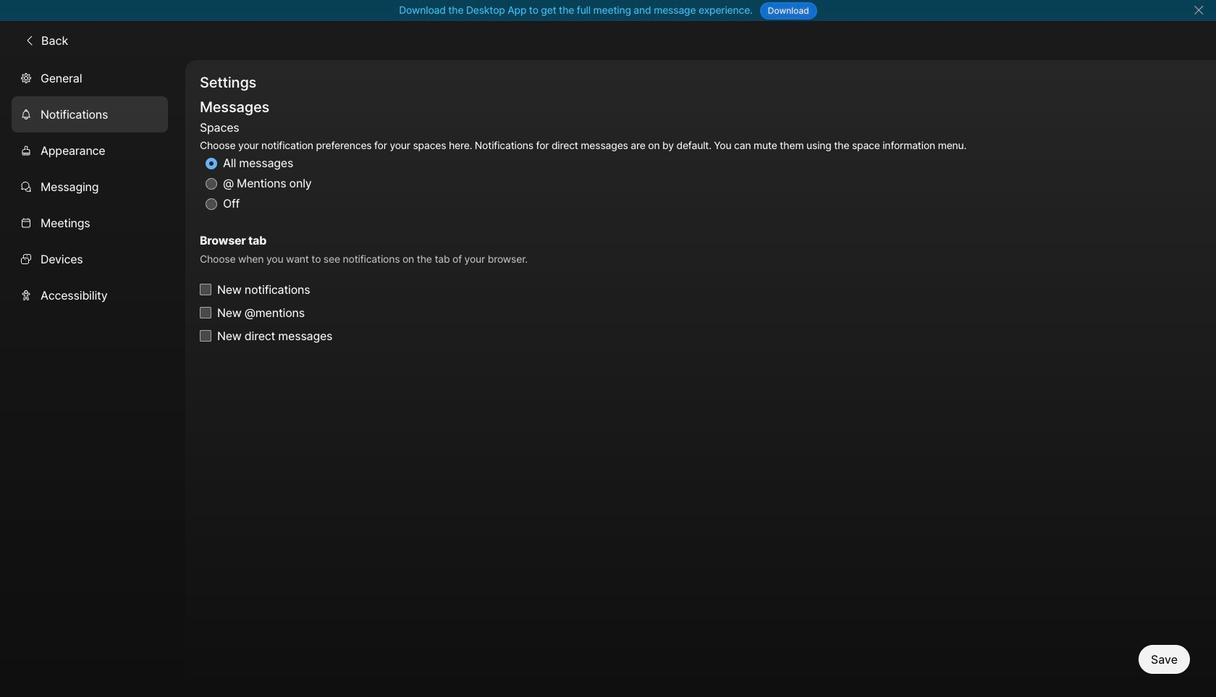 Task type: vqa. For each thing, say whether or not it's contained in the screenshot.
option group
yes



Task type: describe. For each thing, give the bounding box(es) containing it.
settings navigation
[[0, 60, 185, 698]]

general tab
[[12, 60, 168, 96]]

devices tab
[[12, 241, 168, 277]]

notifications tab
[[12, 96, 168, 132]]

@ Mentions only radio
[[206, 178, 217, 190]]



Task type: locate. For each thing, give the bounding box(es) containing it.
cancel_16 image
[[1194, 4, 1205, 16]]

accessibility tab
[[12, 277, 168, 313]]

option group
[[200, 118, 967, 214]]

meetings tab
[[12, 205, 168, 241]]

Off radio
[[206, 199, 217, 210]]

appearance tab
[[12, 132, 168, 169]]

All messages radio
[[206, 158, 217, 170]]

messaging tab
[[12, 169, 168, 205]]



